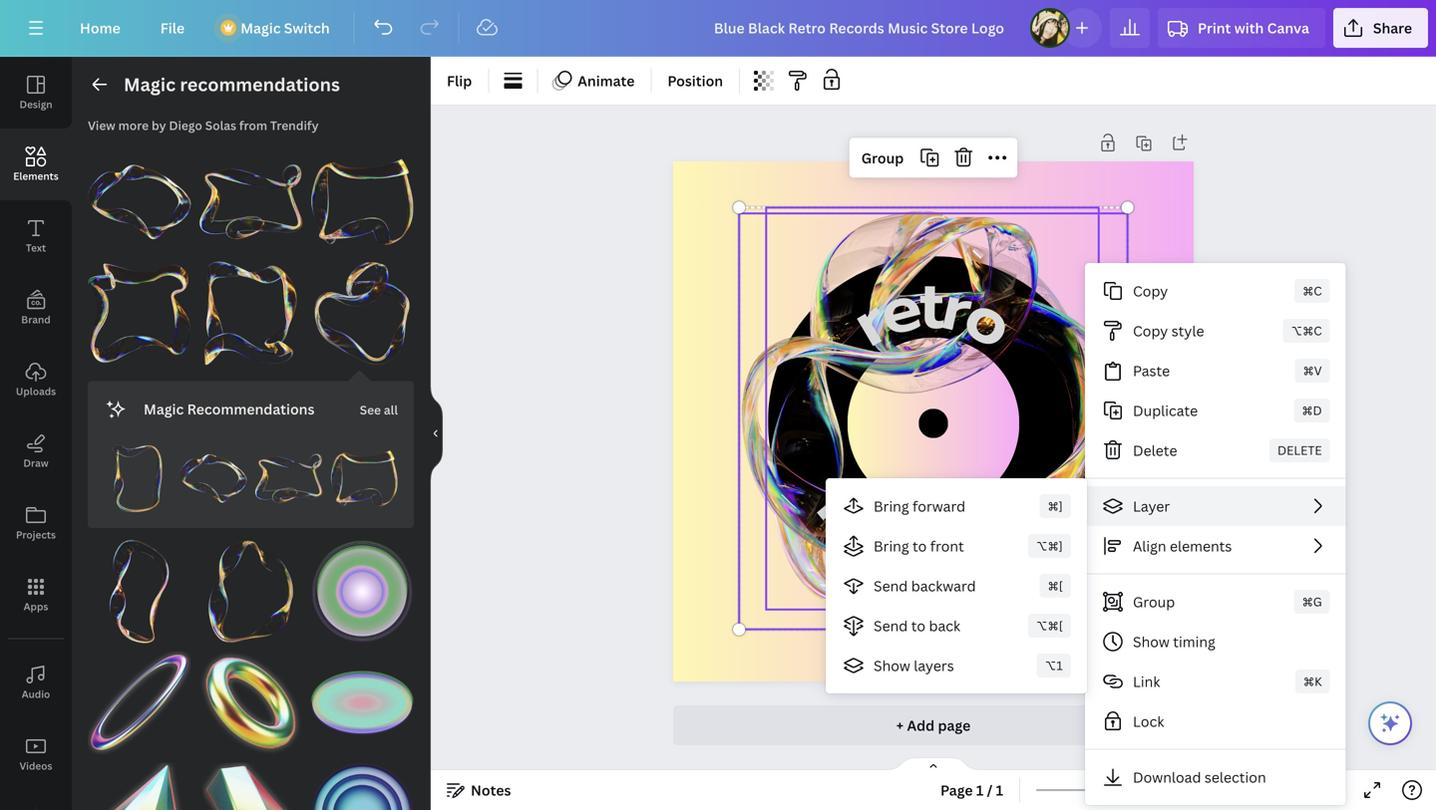 Task type: locate. For each thing, give the bounding box(es) containing it.
0 vertical spatial magic
[[241, 18, 281, 37]]

1 vertical spatial to
[[911, 617, 926, 636]]

holographic chrome decorative pyramid image
[[88, 763, 191, 811]]

⌘g
[[1302, 594, 1322, 610]]

see
[[360, 402, 381, 418]]

0 vertical spatial to
[[913, 537, 927, 556]]

style
[[1172, 322, 1204, 341]]

apps
[[24, 600, 48, 614]]

magic
[[241, 18, 281, 37], [124, 72, 176, 97], [144, 400, 184, 419]]

menu
[[1085, 263, 1346, 806]]

copy for copy style
[[1133, 322, 1168, 341]]

forward
[[913, 497, 966, 516]]

copy left style
[[1133, 322, 1168, 341]]

1 copy from the top
[[1133, 282, 1168, 301]]

layers
[[914, 657, 954, 676]]

back
[[929, 617, 961, 636]]

to
[[913, 537, 927, 556], [911, 617, 926, 636]]

flip
[[447, 71, 472, 90]]

show inside button
[[1133, 633, 1170, 652]]

bring
[[874, 497, 909, 516], [874, 537, 909, 556]]

bring left forward
[[874, 497, 909, 516]]

page
[[941, 782, 973, 800]]

holographic chrome decorative ring image
[[88, 652, 191, 755], [199, 652, 303, 755]]

switch
[[284, 18, 330, 37]]

1 vertical spatial send
[[874, 617, 908, 636]]

main menu bar
[[0, 0, 1436, 57]]

magic for magic switch
[[241, 18, 281, 37]]

holographic chrome decorative oblong image
[[311, 652, 414, 755]]

0 horizontal spatial group
[[862, 148, 904, 167]]

⌥⌘[
[[1036, 618, 1063, 634]]

view more by diego solas button
[[88, 117, 236, 134]]

1 horizontal spatial 1
[[996, 782, 1004, 800]]

show pages image
[[886, 757, 982, 773]]

magic recommendations
[[144, 400, 315, 419]]

1 send from the top
[[874, 577, 908, 596]]

flip button
[[439, 65, 480, 97]]

⌘k
[[1304, 674, 1322, 690]]

show timing button
[[1085, 622, 1346, 662]]

transparent liquid blob frame image
[[88, 151, 191, 254], [199, 151, 303, 254], [311, 151, 414, 254], [88, 262, 191, 365], [199, 262, 303, 365], [311, 262, 414, 365], [104, 445, 171, 513], [179, 445, 247, 513], [255, 445, 322, 513], [330, 445, 398, 513], [88, 541, 191, 644], [199, 541, 303, 644]]

+
[[896, 717, 904, 736]]

group
[[862, 148, 904, 167], [1133, 593, 1175, 612]]

text
[[26, 241, 46, 255]]

send up send to back
[[874, 577, 908, 596]]

page 1 / 1
[[941, 782, 1004, 800]]

1 horizontal spatial group
[[1133, 593, 1175, 612]]

canva assistant image
[[1379, 712, 1402, 736]]

1 left /
[[976, 782, 984, 800]]

1 vertical spatial bring
[[874, 537, 909, 556]]

0 vertical spatial group
[[862, 148, 904, 167]]

holographic chrome decorative circle image
[[311, 541, 414, 644], [311, 763, 414, 811]]

0 vertical spatial show
[[1133, 633, 1170, 652]]

0 horizontal spatial show
[[874, 657, 911, 676]]

magic switch
[[241, 18, 330, 37]]

0 horizontal spatial 1
[[976, 782, 984, 800]]

elements button
[[0, 129, 72, 200]]

magic inside button
[[241, 18, 281, 37]]

show up link
[[1133, 633, 1170, 652]]

send to back
[[874, 617, 961, 636]]

show for show layers
[[874, 657, 911, 676]]

uploads
[[16, 385, 56, 398]]

text button
[[0, 200, 72, 272]]

2 copy from the top
[[1133, 322, 1168, 341]]

to left the back
[[911, 617, 926, 636]]

1 right /
[[996, 782, 1004, 800]]

draw
[[23, 457, 48, 470]]

2 holographic chrome decorative ring image from the left
[[199, 652, 303, 755]]

send
[[874, 577, 908, 596], [874, 617, 908, 636]]

to left front
[[913, 537, 927, 556]]

solas
[[205, 117, 236, 134]]

bring for bring to front
[[874, 537, 909, 556]]

magic up by
[[124, 72, 176, 97]]

backward
[[911, 577, 976, 596]]

copy
[[1133, 282, 1168, 301], [1133, 322, 1168, 341]]

send up show layers
[[874, 617, 908, 636]]

align
[[1133, 537, 1167, 556]]

0 vertical spatial bring
[[874, 497, 909, 516]]

audio
[[22, 688, 50, 702]]

notes button
[[439, 775, 519, 807]]

show inside layer 'menu'
[[874, 657, 911, 676]]

lock
[[1133, 713, 1164, 732]]

view more by diego solas from trendify
[[88, 117, 319, 134]]

1 horizontal spatial holographic chrome decorative ring image
[[199, 652, 303, 755]]

1 vertical spatial magic
[[124, 72, 176, 97]]

2 vertical spatial magic
[[144, 400, 184, 419]]

recommendations
[[180, 72, 340, 97]]

0 vertical spatial copy
[[1133, 282, 1168, 301]]

1 vertical spatial show
[[874, 657, 911, 676]]

holographic chrome decorative ring image up holographic chrome decorative pyramid image
[[88, 652, 191, 755]]

link
[[1133, 673, 1160, 692]]

home
[[80, 18, 120, 37]]

projects
[[16, 529, 56, 542]]

elements
[[1170, 537, 1232, 556]]

2 holographic chrome decorative circle image from the top
[[311, 763, 414, 811]]

magic left switch
[[241, 18, 281, 37]]

magic left recommendations
[[144, 400, 184, 419]]

delete
[[1133, 441, 1178, 460]]

show for show timing
[[1133, 633, 1170, 652]]

copy up copy style
[[1133, 282, 1168, 301]]

projects button
[[0, 488, 72, 560]]

1 vertical spatial holographic chrome decorative circle image
[[311, 763, 414, 811]]

holographic chrome decorative ring image up holographic chrome decorative hexagon image
[[199, 652, 303, 755]]

add
[[907, 717, 935, 736]]

notes
[[471, 782, 511, 800]]

0 vertical spatial send
[[874, 577, 908, 596]]

2 bring from the top
[[874, 537, 909, 556]]

1 horizontal spatial show
[[1133, 633, 1170, 652]]

magic for magic recommendations
[[144, 400, 184, 419]]

+ add page
[[896, 717, 971, 736]]

1 vertical spatial copy
[[1133, 322, 1168, 341]]

0 horizontal spatial holographic chrome decorative ring image
[[88, 652, 191, 755]]

bring down bring forward
[[874, 537, 909, 556]]

0 vertical spatial holographic chrome decorative circle image
[[311, 541, 414, 644]]

bring for bring forward
[[874, 497, 909, 516]]

show left layers in the bottom right of the page
[[874, 657, 911, 676]]

layer menu
[[826, 479, 1087, 694]]

duplicate
[[1133, 401, 1198, 420]]

2 send from the top
[[874, 617, 908, 636]]

1 bring from the top
[[874, 497, 909, 516]]



Task type: vqa. For each thing, say whether or not it's contained in the screenshot.
Magic Switch 'MAGIC'
yes



Task type: describe. For each thing, give the bounding box(es) containing it.
paste
[[1133, 362, 1170, 381]]

group inside button
[[862, 148, 904, 167]]

videos
[[19, 760, 52, 774]]

group button
[[854, 142, 912, 174]]

audio button
[[0, 647, 72, 719]]

1 holographic chrome decorative ring image from the left
[[88, 652, 191, 755]]

delete
[[1278, 442, 1322, 459]]

2 1 from the left
[[996, 782, 1004, 800]]

design
[[19, 98, 52, 111]]

send backward
[[874, 577, 976, 596]]

draw button
[[0, 416, 72, 488]]

lock button
[[1085, 702, 1346, 742]]

+ add page button
[[673, 706, 1194, 746]]

⌥⌘]
[[1036, 538, 1063, 555]]

show timing
[[1133, 633, 1216, 652]]

brand button
[[0, 272, 72, 344]]

magic for magic recommendations
[[124, 72, 176, 97]]

videos button
[[0, 719, 72, 791]]

copy for copy
[[1133, 282, 1168, 301]]

front
[[930, 537, 964, 556]]

more
[[118, 117, 149, 134]]

diego
[[169, 117, 202, 134]]

bring to front
[[874, 537, 964, 556]]

trendify button
[[270, 117, 319, 134]]

⌥⌘c
[[1291, 323, 1322, 339]]

side panel tab list
[[0, 57, 72, 811]]

send for send to back
[[874, 617, 908, 636]]

⌘c
[[1303, 283, 1322, 299]]

design button
[[0, 57, 72, 129]]

selection
[[1205, 769, 1266, 788]]

magic switch button
[[209, 8, 346, 48]]

download selection button
[[1085, 758, 1346, 798]]

hide image
[[430, 386, 443, 482]]

copy style
[[1133, 322, 1204, 341]]

elements
[[13, 170, 59, 183]]

send for send backward
[[874, 577, 908, 596]]

recommendations
[[187, 400, 315, 419]]

magic recommendations
[[124, 72, 340, 97]]

download
[[1133, 769, 1201, 788]]

⌥1
[[1045, 658, 1063, 674]]

to for send
[[911, 617, 926, 636]]

see all button
[[358, 389, 400, 429]]

uploads button
[[0, 344, 72, 416]]

to for bring
[[913, 537, 927, 556]]

layer button
[[1085, 487, 1346, 527]]

by
[[152, 117, 166, 134]]

bring forward
[[874, 497, 966, 516]]

1 holographic chrome decorative circle image from the top
[[311, 541, 414, 644]]

see all
[[360, 402, 398, 418]]

download selection
[[1133, 769, 1266, 788]]

⌘[
[[1048, 578, 1063, 594]]

trendify
[[270, 117, 319, 134]]

1 1 from the left
[[976, 782, 984, 800]]

layer
[[1133, 497, 1170, 516]]

brand
[[21, 313, 51, 327]]

/
[[987, 782, 993, 800]]

from
[[239, 117, 267, 134]]

align elements button
[[1085, 527, 1346, 567]]

holographic chrome decorative hexagon image
[[199, 763, 303, 811]]

⌘d
[[1302, 402, 1322, 419]]

all
[[384, 402, 398, 418]]

apps button
[[0, 560, 72, 631]]

menu containing copy
[[1085, 263, 1346, 806]]

⌘v
[[1303, 363, 1322, 379]]

1 vertical spatial group
[[1133, 593, 1175, 612]]

show layers
[[874, 657, 954, 676]]

timing
[[1173, 633, 1216, 652]]

align elements
[[1133, 537, 1232, 556]]

Design title text field
[[698, 8, 1022, 48]]

home link
[[64, 8, 136, 48]]

page
[[938, 717, 971, 736]]

⌘]
[[1048, 498, 1063, 515]]

view
[[88, 117, 115, 134]]



